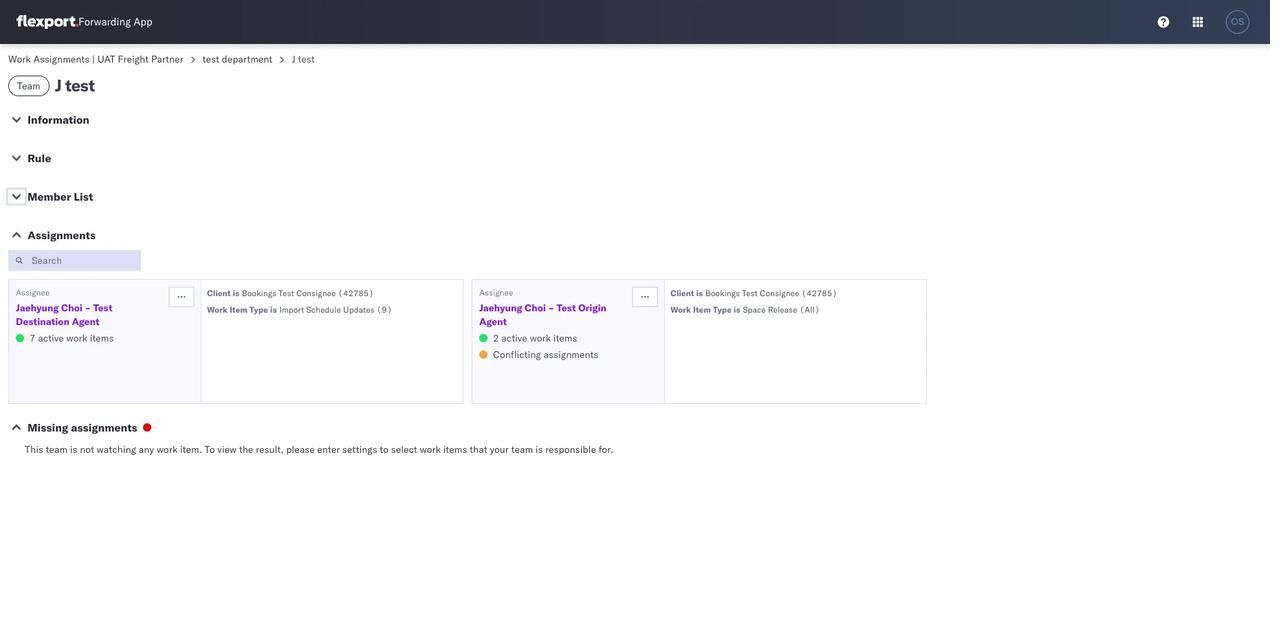 Task type: describe. For each thing, give the bounding box(es) containing it.
assignments for missing assignments
[[71, 421, 137, 435]]

0 horizontal spatial test
[[65, 75, 95, 96]]

test inside assignee jaehyung choi - test destination agent
[[93, 302, 112, 314]]

(9)
[[377, 305, 392, 315]]

test department
[[203, 53, 273, 65]]

assignee for jaehyung choi - test origin agent
[[479, 288, 513, 298]]

jaehyung choi - test origin agent link
[[479, 301, 631, 329]]

responsible
[[546, 444, 596, 456]]

conflicting
[[493, 349, 541, 361]]

choi for origin
[[525, 302, 546, 314]]

item for jaehyung choi - test destination agent
[[230, 305, 248, 315]]

os button
[[1222, 6, 1254, 38]]

items for 2 active work items
[[554, 332, 578, 345]]

this
[[25, 444, 43, 456]]

to
[[380, 444, 389, 456]]

item.
[[180, 444, 202, 456]]

assignee jaehyung choi - test origin agent
[[479, 288, 607, 328]]

1 team from the left
[[46, 444, 68, 456]]

work item type is for jaehyung choi - test destination agent
[[207, 305, 277, 315]]

member
[[28, 190, 71, 204]]

os
[[1232, 17, 1245, 27]]

test up import
[[279, 288, 294, 299]]

import
[[279, 305, 304, 315]]

please
[[286, 444, 315, 456]]

the
[[239, 444, 253, 456]]

work for jaehyung choi - test origin agent
[[671, 305, 691, 315]]

client is bookings test consignee (42785) for jaehyung choi - test destination agent
[[207, 288, 374, 299]]

enter
[[317, 444, 340, 456]]

|
[[92, 53, 95, 65]]

type for jaehyung choi - test origin agent
[[713, 305, 732, 315]]

app
[[134, 15, 152, 29]]

to
[[205, 444, 215, 456]]

1 vertical spatial j test
[[55, 75, 95, 96]]

that
[[470, 444, 488, 456]]

jaehyung for jaehyung choi - test destination agent
[[16, 302, 59, 314]]

bookings for jaehyung choi - test destination agent
[[242, 288, 277, 299]]

forwarding app
[[78, 15, 152, 29]]

active for 7
[[38, 332, 64, 345]]

member list
[[28, 190, 93, 204]]

work assignments | uat freight partner
[[8, 53, 183, 65]]

- for destination
[[85, 302, 91, 314]]

1 horizontal spatial test
[[203, 53, 219, 65]]

7 active work items
[[30, 332, 114, 345]]

2 team from the left
[[511, 444, 533, 456]]

work up conflicting assignments
[[530, 332, 551, 345]]

forwarding app link
[[17, 15, 152, 29]]

your
[[490, 444, 509, 456]]

flexport. image
[[17, 15, 78, 29]]

1 horizontal spatial items
[[443, 444, 467, 456]]

work for jaehyung choi - test destination agent
[[207, 305, 228, 315]]

watching
[[97, 444, 136, 456]]

settings
[[342, 444, 377, 456]]

partner
[[151, 53, 183, 65]]

test inside assignee jaehyung choi - test origin agent
[[557, 302, 576, 314]]

7
[[30, 332, 36, 345]]

0 vertical spatial j
[[292, 53, 296, 65]]

2
[[493, 332, 499, 345]]

client for jaehyung choi - test origin agent
[[671, 288, 694, 299]]

freight
[[118, 53, 149, 65]]

not
[[80, 444, 94, 456]]

destination
[[16, 316, 69, 328]]

rule
[[28, 151, 51, 165]]

uat
[[98, 53, 115, 65]]

2 active work items
[[493, 332, 578, 345]]

choi for destination
[[61, 302, 82, 314]]

1 horizontal spatial j test
[[292, 53, 315, 65]]



Task type: locate. For each thing, give the bounding box(es) containing it.
type for jaehyung choi - test destination agent
[[250, 305, 268, 315]]

2 bookings from the left
[[706, 288, 740, 299]]

0 horizontal spatial choi
[[61, 302, 82, 314]]

assignee inside assignee jaehyung choi - test origin agent
[[479, 288, 513, 298]]

bookings for jaehyung choi - test origin agent
[[706, 288, 740, 299]]

client is bookings test consignee (42785)
[[207, 288, 374, 299], [671, 288, 838, 299]]

1 horizontal spatial (42785)
[[802, 288, 838, 299]]

0 vertical spatial assignments
[[33, 53, 90, 65]]

2 client from the left
[[671, 288, 694, 299]]

assignee up destination
[[16, 288, 50, 298]]

agent up 2
[[479, 316, 507, 328]]

- up the 2 active work items
[[548, 302, 554, 314]]

2 jaehyung from the left
[[479, 302, 522, 314]]

2 work item type is from the left
[[671, 305, 741, 315]]

1 horizontal spatial team
[[511, 444, 533, 456]]

department
[[222, 53, 273, 65]]

- inside assignee jaehyung choi - test origin agent
[[548, 302, 554, 314]]

j right department
[[292, 53, 296, 65]]

1 horizontal spatial agent
[[479, 316, 507, 328]]

(42785)
[[338, 288, 374, 299], [802, 288, 838, 299]]

2 type from the left
[[713, 305, 732, 315]]

test
[[279, 288, 294, 299], [742, 288, 758, 299], [93, 302, 112, 314], [557, 302, 576, 314]]

2 item from the left
[[693, 305, 711, 315]]

1 consignee from the left
[[296, 288, 336, 299]]

import schedule updates (9)
[[279, 305, 392, 315]]

1 horizontal spatial assignments
[[544, 349, 599, 361]]

0 horizontal spatial j
[[55, 75, 61, 96]]

1 work item type is from the left
[[207, 305, 277, 315]]

1 horizontal spatial client is bookings test consignee (42785)
[[671, 288, 838, 299]]

Search text field
[[8, 250, 141, 271]]

client for jaehyung choi - test destination agent
[[207, 288, 231, 299]]

assignee inside assignee jaehyung choi - test destination agent
[[16, 288, 50, 298]]

agent inside assignee jaehyung choi - test destination agent
[[72, 316, 99, 328]]

consignee up space release (all)
[[760, 288, 800, 299]]

choi inside assignee jaehyung choi - test origin agent
[[525, 302, 546, 314]]

j test
[[292, 53, 315, 65], [55, 75, 95, 96]]

agent
[[72, 316, 99, 328], [479, 316, 507, 328]]

work right select
[[420, 444, 441, 456]]

conflicting assignments
[[493, 349, 599, 361]]

missing
[[28, 421, 68, 435]]

jaehyung inside assignee jaehyung choi - test destination agent
[[16, 302, 59, 314]]

2 horizontal spatial test
[[298, 53, 315, 65]]

work item type is
[[207, 305, 277, 315], [671, 305, 741, 315]]

1 item from the left
[[230, 305, 248, 315]]

team right the your
[[511, 444, 533, 456]]

item left import
[[230, 305, 248, 315]]

bookings
[[242, 288, 277, 299], [706, 288, 740, 299]]

any
[[139, 444, 154, 456]]

active up conflicting on the left bottom of page
[[502, 332, 528, 345]]

jaehyung up destination
[[16, 302, 59, 314]]

assignments for conflicting assignments
[[544, 349, 599, 361]]

release
[[768, 305, 798, 315]]

assignments up watching
[[71, 421, 137, 435]]

1 horizontal spatial assignee
[[479, 288, 513, 298]]

1 bookings from the left
[[242, 288, 277, 299]]

information
[[28, 113, 89, 127]]

work item type is left import
[[207, 305, 277, 315]]

view
[[217, 444, 237, 456]]

assignments
[[544, 349, 599, 361], [71, 421, 137, 435]]

(42785) up the updates
[[338, 288, 374, 299]]

agent for jaehyung choi - test destination agent
[[72, 316, 99, 328]]

1 client is bookings test consignee (42785) from the left
[[207, 288, 374, 299]]

test up the 7 active work items
[[93, 302, 112, 314]]

team
[[46, 444, 68, 456], [511, 444, 533, 456]]

active right 7
[[38, 332, 64, 345]]

agent up the 7 active work items
[[72, 316, 99, 328]]

1 active from the left
[[38, 332, 64, 345]]

0 vertical spatial j test
[[292, 53, 315, 65]]

origin
[[578, 302, 607, 314]]

1 vertical spatial j
[[55, 75, 61, 96]]

item left space
[[693, 305, 711, 315]]

missing assignments
[[28, 421, 137, 435]]

agent for jaehyung choi - test origin agent
[[479, 316, 507, 328]]

assignee up 2
[[479, 288, 513, 298]]

jaehyung choi - test destination agent link
[[16, 301, 167, 329]]

j right team
[[55, 75, 61, 96]]

items down jaehyung choi - test destination agent link
[[90, 332, 114, 345]]

2 client is bookings test consignee (42785) from the left
[[671, 288, 838, 299]]

0 horizontal spatial items
[[90, 332, 114, 345]]

0 horizontal spatial client is bookings test consignee (42785)
[[207, 288, 374, 299]]

0 horizontal spatial jaehyung
[[16, 302, 59, 314]]

- up the 7 active work items
[[85, 302, 91, 314]]

2 horizontal spatial work
[[671, 305, 691, 315]]

2 consignee from the left
[[760, 288, 800, 299]]

work assignments | uat freight partner link
[[8, 53, 183, 65]]

assignments left |
[[33, 53, 90, 65]]

0 horizontal spatial item
[[230, 305, 248, 315]]

1 horizontal spatial client
[[671, 288, 694, 299]]

client is bookings test consignee (42785) up import
[[207, 288, 374, 299]]

1 horizontal spatial active
[[502, 332, 528, 345]]

assignee jaehyung choi - test destination agent
[[16, 288, 112, 328]]

this team is not watching any work item. to view the result, please enter settings to select work items that your team is responsible for.
[[25, 444, 614, 456]]

1 horizontal spatial choi
[[525, 302, 546, 314]]

1 vertical spatial assignments
[[71, 421, 137, 435]]

0 horizontal spatial client
[[207, 288, 231, 299]]

1 type from the left
[[250, 305, 268, 315]]

team right this
[[46, 444, 68, 456]]

items down jaehyung choi - test origin agent link in the left of the page
[[554, 332, 578, 345]]

jaehyung
[[16, 302, 59, 314], [479, 302, 522, 314]]

work item type is left space
[[671, 305, 741, 315]]

j
[[292, 53, 296, 65], [55, 75, 61, 96]]

work item type is for jaehyung choi - test origin agent
[[671, 305, 741, 315]]

type
[[250, 305, 268, 315], [713, 305, 732, 315]]

j test down |
[[55, 75, 95, 96]]

test up space
[[742, 288, 758, 299]]

0 horizontal spatial work
[[8, 53, 31, 65]]

choi
[[61, 302, 82, 314], [525, 302, 546, 314]]

consignee for jaehyung choi - test origin agent
[[760, 288, 800, 299]]

assignments
[[33, 53, 90, 65], [28, 228, 96, 242]]

choi inside assignee jaehyung choi - test destination agent
[[61, 302, 82, 314]]

work
[[66, 332, 87, 345], [530, 332, 551, 345], [157, 444, 178, 456], [420, 444, 441, 456]]

1 choi from the left
[[61, 302, 82, 314]]

choi up the 7 active work items
[[61, 302, 82, 314]]

(all)
[[800, 305, 820, 315]]

test down |
[[65, 75, 95, 96]]

1 horizontal spatial jaehyung
[[479, 302, 522, 314]]

1 horizontal spatial type
[[713, 305, 732, 315]]

jaehyung inside assignee jaehyung choi - test origin agent
[[479, 302, 522, 314]]

client is bookings test consignee (42785) for jaehyung choi - test origin agent
[[671, 288, 838, 299]]

1 horizontal spatial work
[[207, 305, 228, 315]]

item for jaehyung choi - test origin agent
[[693, 305, 711, 315]]

assignee for jaehyung choi - test destination agent
[[16, 288, 50, 298]]

work down jaehyung choi - test destination agent link
[[66, 332, 87, 345]]

2 assignee from the left
[[479, 288, 513, 298]]

0 horizontal spatial j test
[[55, 75, 95, 96]]

assignee
[[16, 288, 50, 298], [479, 288, 513, 298]]

- inside assignee jaehyung choi - test destination agent
[[85, 302, 91, 314]]

is
[[233, 288, 239, 299], [697, 288, 703, 299], [270, 305, 277, 315], [734, 305, 741, 315], [70, 444, 77, 456], [536, 444, 543, 456]]

items for 7 active work items
[[90, 332, 114, 345]]

active for 2
[[502, 332, 528, 345]]

1 - from the left
[[85, 302, 91, 314]]

2 choi from the left
[[525, 302, 546, 314]]

updates
[[343, 305, 375, 315]]

space
[[743, 305, 766, 315]]

active
[[38, 332, 64, 345], [502, 332, 528, 345]]

client
[[207, 288, 231, 299], [671, 288, 694, 299]]

type left space
[[713, 305, 732, 315]]

jaehyung for jaehyung choi - test origin agent
[[479, 302, 522, 314]]

consignee up the schedule
[[296, 288, 336, 299]]

2 (42785) from the left
[[802, 288, 838, 299]]

type left import
[[250, 305, 268, 315]]

(42785) for jaehyung choi - test destination agent
[[338, 288, 374, 299]]

select
[[391, 444, 417, 456]]

item
[[230, 305, 248, 315], [693, 305, 711, 315]]

list
[[74, 190, 93, 204]]

1 client from the left
[[207, 288, 231, 299]]

choi up the 2 active work items
[[525, 302, 546, 314]]

1 horizontal spatial consignee
[[760, 288, 800, 299]]

0 horizontal spatial team
[[46, 444, 68, 456]]

1 assignee from the left
[[16, 288, 50, 298]]

2 agent from the left
[[479, 316, 507, 328]]

forwarding
[[78, 15, 131, 29]]

1 horizontal spatial item
[[693, 305, 711, 315]]

consignee
[[296, 288, 336, 299], [760, 288, 800, 299]]

test right department
[[298, 53, 315, 65]]

1 jaehyung from the left
[[16, 302, 59, 314]]

team
[[17, 80, 40, 92]]

client is bookings test consignee (42785) up space
[[671, 288, 838, 299]]

test left origin at the top left of page
[[557, 302, 576, 314]]

(42785) for jaehyung choi - test origin agent
[[802, 288, 838, 299]]

0 horizontal spatial consignee
[[296, 288, 336, 299]]

2 horizontal spatial items
[[554, 332, 578, 345]]

2 active from the left
[[502, 332, 528, 345]]

0 horizontal spatial assignments
[[71, 421, 137, 435]]

0 horizontal spatial type
[[250, 305, 268, 315]]

schedule
[[306, 305, 341, 315]]

items
[[90, 332, 114, 345], [554, 332, 578, 345], [443, 444, 467, 456]]

1 horizontal spatial bookings
[[706, 288, 740, 299]]

1 horizontal spatial -
[[548, 302, 554, 314]]

0 horizontal spatial (42785)
[[338, 288, 374, 299]]

0 horizontal spatial agent
[[72, 316, 99, 328]]

space release (all)
[[743, 305, 820, 315]]

0 vertical spatial assignments
[[544, 349, 599, 361]]

- for origin
[[548, 302, 554, 314]]

work
[[8, 53, 31, 65], [207, 305, 228, 315], [671, 305, 691, 315]]

1 agent from the left
[[72, 316, 99, 328]]

1 horizontal spatial j
[[292, 53, 296, 65]]

1 vertical spatial assignments
[[28, 228, 96, 242]]

(42785) up (all)
[[802, 288, 838, 299]]

-
[[85, 302, 91, 314], [548, 302, 554, 314]]

consignee for jaehyung choi - test destination agent
[[296, 288, 336, 299]]

assignments up search text field
[[28, 228, 96, 242]]

0 horizontal spatial assignee
[[16, 288, 50, 298]]

test
[[203, 53, 219, 65], [298, 53, 315, 65], [65, 75, 95, 96]]

2 - from the left
[[548, 302, 554, 314]]

test left department
[[203, 53, 219, 65]]

1 (42785) from the left
[[338, 288, 374, 299]]

jaehyung up 2
[[479, 302, 522, 314]]

assignments down the 2 active work items
[[544, 349, 599, 361]]

for.
[[599, 444, 614, 456]]

work right any
[[157, 444, 178, 456]]

result,
[[256, 444, 284, 456]]

agent inside assignee jaehyung choi - test origin agent
[[479, 316, 507, 328]]

0 horizontal spatial bookings
[[242, 288, 277, 299]]

test department link
[[203, 53, 273, 65]]

1 horizontal spatial work item type is
[[671, 305, 741, 315]]

j test right department
[[292, 53, 315, 65]]

0 horizontal spatial active
[[38, 332, 64, 345]]

items left that
[[443, 444, 467, 456]]

0 horizontal spatial work item type is
[[207, 305, 277, 315]]

0 horizontal spatial -
[[85, 302, 91, 314]]



Task type: vqa. For each thing, say whether or not it's contained in the screenshot.
Jaehyung Choi - Test Origin Agent link at the left
yes



